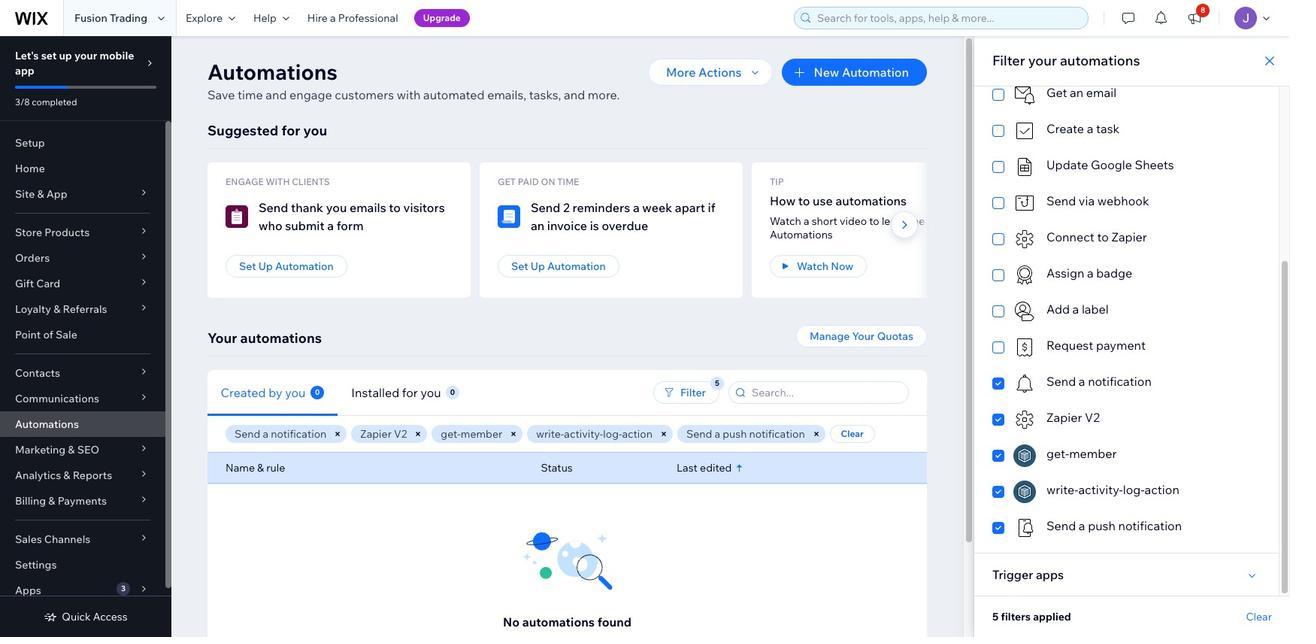 Task type: locate. For each thing, give the bounding box(es) containing it.
you up form
[[326, 200, 347, 215]]

0 vertical spatial for
[[282, 122, 300, 139]]

1 horizontal spatial of
[[961, 214, 971, 228]]

add a label
[[1047, 302, 1109, 317]]

0 vertical spatial member
[[461, 427, 503, 441]]

1 vertical spatial zapier
[[1047, 410, 1083, 425]]

Connect to Zapier checkbox
[[993, 228, 1261, 250]]

v2
[[1085, 410, 1100, 425], [394, 427, 407, 441]]

quick
[[62, 610, 91, 623]]

gift card button
[[0, 271, 165, 296]]

Get an email checkbox
[[993, 83, 1261, 106]]

Request payment checkbox
[[993, 336, 1261, 359]]

setup link
[[0, 130, 165, 156]]

send a notification up rule
[[235, 427, 327, 441]]

0 vertical spatial v2
[[1085, 410, 1100, 425]]

watch inside 'tip how to use automations watch a short video to learn the basics of wix automations'
[[770, 214, 802, 228]]

category image for create a task
[[1014, 120, 1036, 142]]

4 category image from the top
[[1014, 264, 1036, 287]]

& left "reports"
[[63, 469, 70, 482]]

1 horizontal spatial zapier
[[1047, 410, 1083, 425]]

set up automation
[[239, 259, 334, 273], [511, 259, 606, 273]]

6 category image from the top
[[1014, 444, 1036, 467]]

an right get on the right of page
[[1070, 85, 1084, 100]]

1 set up automation from the left
[[239, 259, 334, 273]]

v2 down 'installed for you'
[[394, 427, 407, 441]]

and left more.
[[564, 87, 585, 102]]

activity- down get-member checkbox
[[1079, 482, 1123, 497]]

send inside send 2 reminders a week apart if an invoice is overdue
[[531, 200, 561, 215]]

zapier v2 down installed on the bottom left of the page
[[361, 427, 407, 441]]

zapier v2 down send a notification 'option'
[[1047, 410, 1100, 425]]

0 horizontal spatial get-
[[441, 427, 461, 441]]

0 horizontal spatial your
[[74, 49, 97, 62]]

0 horizontal spatial clear button
[[830, 425, 875, 443]]

to inside connect to zapier checkbox
[[1098, 229, 1109, 244]]

automation
[[842, 65, 909, 80], [275, 259, 334, 273], [547, 259, 606, 273]]

you right installed on the bottom left of the page
[[421, 385, 441, 400]]

seo
[[77, 443, 99, 457]]

category image for get-
[[1014, 444, 1036, 467]]

time
[[238, 87, 263, 102]]

a up rule
[[263, 427, 269, 441]]

1 horizontal spatial for
[[402, 385, 418, 400]]

1 horizontal spatial clear
[[1247, 610, 1272, 623]]

loyalty & referrals button
[[0, 296, 165, 322]]

get- inside checkbox
[[1047, 446, 1070, 461]]

notification up rule
[[271, 427, 327, 441]]

category image for send a notification
[[1014, 372, 1036, 395]]

write-activity-log-action up the status
[[536, 427, 653, 441]]

a inside send a push notification checkbox
[[1079, 518, 1086, 533]]

5 category image from the top
[[1014, 336, 1036, 359]]

a left short
[[804, 214, 810, 228]]

0 horizontal spatial filter
[[681, 386, 706, 399]]

send for category icon related to send 2 reminders a week apart if an invoice is overdue
[[531, 200, 561, 215]]

communications button
[[0, 386, 165, 411]]

a left badge
[[1087, 265, 1094, 281]]

automation down submit
[[275, 259, 334, 273]]

0 vertical spatial write-activity-log-action
[[536, 427, 653, 441]]

suggested
[[208, 122, 279, 139]]

notification down the "write-activity-log-action" option
[[1119, 518, 1182, 533]]

& for analytics
[[63, 469, 70, 482]]

list containing how to use automations
[[208, 162, 1288, 298]]

contacts
[[15, 366, 60, 380]]

automations up watch now button
[[770, 228, 833, 241]]

write- up the status
[[536, 427, 564, 441]]

0 horizontal spatial for
[[282, 122, 300, 139]]

rule
[[266, 461, 285, 475]]

save
[[208, 87, 235, 102]]

1 horizontal spatial get-
[[1047, 446, 1070, 461]]

1 horizontal spatial and
[[564, 87, 585, 102]]

1 vertical spatial clear
[[1247, 610, 1272, 623]]

category image for write-activity-log-action
[[1014, 481, 1036, 503]]

a inside add a label option
[[1073, 302, 1079, 317]]

send a push notification
[[687, 427, 805, 441], [1047, 518, 1182, 533]]

set up automation button down invoice
[[498, 255, 620, 278]]

tab list containing created by you
[[208, 370, 574, 416]]

push down the "write-activity-log-action" option
[[1088, 518, 1116, 533]]

an inside send 2 reminders a week apart if an invoice is overdue
[[531, 218, 545, 233]]

1 horizontal spatial filter
[[993, 52, 1026, 69]]

and
[[266, 87, 287, 102], [564, 87, 585, 102]]

0 horizontal spatial set
[[239, 259, 256, 273]]

& right loyalty
[[54, 302, 60, 316]]

0 horizontal spatial set up automation button
[[226, 255, 347, 278]]

update
[[1047, 157, 1089, 172]]

category image
[[1014, 83, 1036, 106], [1014, 156, 1036, 178], [1014, 228, 1036, 250], [1014, 264, 1036, 287], [1014, 336, 1036, 359], [1014, 444, 1036, 467], [1014, 517, 1036, 539]]

name
[[226, 461, 255, 475]]

send up apps
[[1047, 518, 1076, 533]]

basics
[[928, 214, 959, 228]]

write- inside option
[[1047, 482, 1079, 497]]

1 vertical spatial push
[[1088, 518, 1116, 533]]

emails,
[[487, 87, 527, 102]]

gift
[[15, 277, 34, 290]]

hire
[[307, 11, 328, 25]]

1 horizontal spatial get-member
[[1047, 446, 1117, 461]]

write-activity-log-action inside option
[[1047, 482, 1180, 497]]

0 vertical spatial an
[[1070, 85, 1084, 100]]

your right up
[[74, 49, 97, 62]]

Create a task checkbox
[[993, 120, 1261, 142]]

fusion
[[74, 11, 107, 25]]

& left rule
[[257, 461, 264, 475]]

hire a professional
[[307, 11, 398, 25]]

1 horizontal spatial member
[[1070, 446, 1117, 461]]

& for loyalty
[[54, 302, 60, 316]]

0 right by
[[315, 387, 320, 397]]

last
[[677, 461, 698, 475]]

0 horizontal spatial automation
[[275, 259, 334, 273]]

member
[[461, 427, 503, 441], [1070, 446, 1117, 461]]

0 horizontal spatial push
[[723, 427, 747, 441]]

Search... field
[[748, 382, 904, 403]]

send a push notification down the "write-activity-log-action" option
[[1047, 518, 1182, 533]]

2 horizontal spatial automations
[[770, 228, 833, 241]]

tab list
[[208, 370, 574, 416]]

0 vertical spatial zapier v2
[[1047, 410, 1100, 425]]

send left 2
[[531, 200, 561, 215]]

1 horizontal spatial log-
[[1123, 482, 1145, 497]]

name & rule
[[226, 461, 285, 475]]

0 vertical spatial send a push notification
[[687, 427, 805, 441]]

let's set up your mobile app
[[15, 49, 134, 77]]

up
[[259, 259, 273, 273], [531, 259, 545, 273]]

get
[[498, 176, 516, 187]]

1 horizontal spatial write-activity-log-action
[[1047, 482, 1180, 497]]

1 set up automation button from the left
[[226, 255, 347, 278]]

an inside 'option'
[[1070, 85, 1084, 100]]

0 horizontal spatial your
[[208, 329, 237, 347]]

up for send thank you emails to visitors who submit a form
[[259, 259, 273, 273]]

status
[[541, 461, 573, 475]]

watch down the how
[[770, 214, 802, 228]]

a left week
[[633, 200, 640, 215]]

automations inside automations save time and engage customers with automated emails, tasks, and more.
[[208, 59, 338, 85]]

& left seo
[[68, 443, 75, 457]]

automations inside sidebar element
[[15, 417, 79, 431]]

automations inside 'tip how to use automations watch a short video to learn the basics of wix automations'
[[770, 228, 833, 241]]

site & app
[[15, 187, 67, 201]]

category image for add a label
[[1014, 300, 1036, 323]]

1 vertical spatial member
[[1070, 446, 1117, 461]]

1 horizontal spatial write-
[[1047, 482, 1079, 497]]

send left "via" at the right of the page
[[1047, 193, 1076, 208]]

activity- up the status
[[564, 427, 603, 441]]

1 0 from the left
[[315, 387, 320, 397]]

1 vertical spatial clear button
[[1247, 610, 1272, 623]]

billing & payments
[[15, 494, 107, 508]]

assign a badge
[[1047, 265, 1133, 281]]

apart
[[675, 200, 705, 215]]

set up automation for an
[[511, 259, 606, 273]]

set up automation down invoice
[[511, 259, 606, 273]]

1 horizontal spatial set
[[511, 259, 528, 273]]

1 horizontal spatial an
[[1070, 85, 1084, 100]]

watch inside button
[[797, 259, 829, 273]]

category image
[[1014, 120, 1036, 142], [1014, 192, 1036, 214], [226, 205, 248, 228], [498, 205, 520, 228], [1014, 300, 1036, 323], [1014, 372, 1036, 395], [1014, 408, 1036, 431], [1014, 481, 1036, 503]]

write- down get-member checkbox
[[1047, 482, 1079, 497]]

a
[[330, 11, 336, 25], [1087, 121, 1094, 136], [633, 200, 640, 215], [804, 214, 810, 228], [327, 218, 334, 233], [1087, 265, 1094, 281], [1073, 302, 1079, 317], [1079, 374, 1086, 389], [263, 427, 269, 441], [715, 427, 721, 441], [1079, 518, 1086, 533]]

your automations
[[208, 329, 322, 347]]

you down 'engage' in the top left of the page
[[303, 122, 327, 139]]

task
[[1096, 121, 1120, 136]]

send a push notification up edited
[[687, 427, 805, 441]]

2 0 from the left
[[450, 387, 455, 397]]

automations up video
[[836, 193, 907, 208]]

watch
[[770, 214, 802, 228], [797, 259, 829, 273]]

set for send 2 reminders a week apart if an invoice is overdue
[[511, 259, 528, 273]]

webhook
[[1098, 193, 1150, 208]]

v2 inside zapier v2 option
[[1085, 410, 1100, 425]]

Add a label checkbox
[[993, 300, 1261, 323]]

0 horizontal spatial activity-
[[564, 427, 603, 441]]

send down request
[[1047, 374, 1076, 389]]

1 horizontal spatial push
[[1088, 518, 1116, 533]]

category image for request
[[1014, 336, 1036, 359]]

1 vertical spatial send a notification
[[235, 427, 327, 441]]

clear
[[841, 428, 864, 439], [1247, 610, 1272, 623]]

settings
[[15, 558, 57, 572]]

more actions button
[[648, 59, 773, 86]]

for inside tab list
[[402, 385, 418, 400]]

1 horizontal spatial set up automation button
[[498, 255, 620, 278]]

zapier v2 inside option
[[1047, 410, 1100, 425]]

1 horizontal spatial automation
[[547, 259, 606, 273]]

1 horizontal spatial your
[[1029, 52, 1057, 69]]

1 vertical spatial write-activity-log-action
[[1047, 482, 1180, 497]]

clear inside clear button
[[841, 428, 864, 439]]

0 vertical spatial of
[[961, 214, 971, 228]]

2 set from the left
[[511, 259, 528, 273]]

you for created
[[286, 385, 306, 400]]

to left the learn
[[870, 214, 880, 228]]

set up automation button for submit
[[226, 255, 347, 278]]

0 vertical spatial clear
[[841, 428, 864, 439]]

to right connect
[[1098, 229, 1109, 244]]

1 horizontal spatial automations
[[208, 59, 338, 85]]

Search for tools, apps, help & more... field
[[813, 8, 1084, 29]]

0 horizontal spatial write-activity-log-action
[[536, 427, 653, 441]]

0 horizontal spatial an
[[531, 218, 545, 233]]

home link
[[0, 156, 165, 181]]

8 button
[[1178, 0, 1212, 36]]

1 category image from the top
[[1014, 83, 1036, 106]]

0 horizontal spatial action
[[622, 427, 653, 441]]

category image for send via webhook
[[1014, 192, 1036, 214]]

reminders
[[573, 200, 630, 215]]

1 vertical spatial for
[[402, 385, 418, 400]]

quotas
[[877, 329, 914, 343]]

your up created
[[208, 329, 237, 347]]

1 horizontal spatial v2
[[1085, 410, 1100, 425]]

your up get on the right of page
[[1029, 52, 1057, 69]]

0 horizontal spatial up
[[259, 259, 273, 273]]

2 horizontal spatial zapier
[[1112, 229, 1148, 244]]

1 vertical spatial action
[[1145, 482, 1180, 497]]

a right the add
[[1073, 302, 1079, 317]]

0 vertical spatial push
[[723, 427, 747, 441]]

notification down request payment checkbox
[[1088, 374, 1152, 389]]

send inside send thank you emails to visitors who submit a form
[[259, 200, 288, 215]]

0 vertical spatial clear button
[[830, 425, 875, 443]]

Assign a badge checkbox
[[993, 264, 1261, 287]]

0 vertical spatial action
[[622, 427, 653, 441]]

send inside 'option'
[[1047, 374, 1076, 389]]

of left sale
[[43, 328, 53, 341]]

for for installed
[[402, 385, 418, 400]]

filters
[[1001, 610, 1031, 623]]

get paid on time
[[498, 176, 579, 187]]

set up automation button down who
[[226, 255, 347, 278]]

you for send
[[326, 200, 347, 215]]

zapier down send via webhook option
[[1112, 229, 1148, 244]]

2 category image from the top
[[1014, 156, 1036, 178]]

1 horizontal spatial your
[[853, 329, 875, 343]]

automations
[[1060, 52, 1140, 69], [836, 193, 907, 208], [240, 329, 322, 347], [522, 614, 595, 629]]

0 horizontal spatial send a notification
[[235, 427, 327, 441]]

7 category image from the top
[[1014, 517, 1036, 539]]

send inside option
[[1047, 193, 1076, 208]]

1 horizontal spatial set up automation
[[511, 259, 606, 273]]

a inside send a notification 'option'
[[1079, 374, 1086, 389]]

1 vertical spatial activity-
[[1079, 482, 1123, 497]]

professional
[[338, 11, 398, 25]]

1 horizontal spatial 0
[[450, 387, 455, 397]]

0 vertical spatial get-member
[[441, 427, 503, 441]]

& right billing
[[48, 494, 55, 508]]

0 horizontal spatial and
[[266, 87, 287, 102]]

send 2 reminders a week apart if an invoice is overdue
[[531, 200, 716, 233]]

0 for installed for you
[[450, 387, 455, 397]]

send inside checkbox
[[1047, 518, 1076, 533]]

send a push notification inside checkbox
[[1047, 518, 1182, 533]]

send up who
[[259, 200, 288, 215]]

short
[[812, 214, 838, 228]]

filter inside button
[[681, 386, 706, 399]]

list
[[208, 162, 1288, 298]]

3/8
[[15, 96, 30, 108]]

Update Google Sheets checkbox
[[993, 156, 1261, 178]]

1 vertical spatial filter
[[681, 386, 706, 399]]

3 category image from the top
[[1014, 228, 1036, 250]]

of inside sidebar element
[[43, 328, 53, 341]]

site
[[15, 187, 35, 201]]

2 vertical spatial automations
[[15, 417, 79, 431]]

set
[[41, 49, 57, 62]]

automations up time
[[208, 59, 338, 85]]

2 set up automation button from the left
[[498, 255, 620, 278]]

0 horizontal spatial clear
[[841, 428, 864, 439]]

1 horizontal spatial action
[[1145, 482, 1180, 497]]

1 vertical spatial log-
[[1123, 482, 1145, 497]]

a down the "write-activity-log-action" option
[[1079, 518, 1086, 533]]

paid
[[518, 176, 539, 187]]

1 horizontal spatial send a push notification
[[1047, 518, 1182, 533]]

email
[[1087, 85, 1117, 100]]

1 horizontal spatial up
[[531, 259, 545, 273]]

and right time
[[266, 87, 287, 102]]

connect to zapier
[[1047, 229, 1148, 244]]

category image for update
[[1014, 156, 1036, 178]]

1 vertical spatial send a push notification
[[1047, 518, 1182, 533]]

notification
[[1088, 374, 1152, 389], [271, 427, 327, 441], [749, 427, 805, 441], [1119, 518, 1182, 533]]

time
[[557, 176, 579, 187]]

& right site
[[37, 187, 44, 201]]

1 set from the left
[[239, 259, 256, 273]]

a left form
[[327, 218, 334, 233]]

automations up marketing at the left bottom of page
[[15, 417, 79, 431]]

0 vertical spatial automations
[[208, 59, 338, 85]]

a right hire
[[330, 11, 336, 25]]

automation down invoice
[[547, 259, 606, 273]]

action inside option
[[1145, 482, 1180, 497]]

1 vertical spatial zapier v2
[[361, 427, 407, 441]]

a left task on the right top of the page
[[1087, 121, 1094, 136]]

push up edited
[[723, 427, 747, 441]]

you
[[303, 122, 327, 139], [326, 200, 347, 215], [286, 385, 306, 400], [421, 385, 441, 400]]

automation for send 2 reminders a week apart if an invoice is overdue
[[547, 259, 606, 273]]

1 up from the left
[[259, 259, 273, 273]]

home
[[15, 162, 45, 175]]

1 vertical spatial an
[[531, 218, 545, 233]]

category image for get
[[1014, 83, 1036, 106]]

2
[[563, 200, 570, 215]]

new automation button
[[783, 59, 927, 86]]

2 up from the left
[[531, 259, 545, 273]]

0 vertical spatial activity-
[[564, 427, 603, 441]]

installed for you
[[351, 385, 441, 400]]

an left invoice
[[531, 218, 545, 233]]

of left wix
[[961, 214, 971, 228]]

send
[[1047, 193, 1076, 208], [259, 200, 288, 215], [531, 200, 561, 215], [1047, 374, 1076, 389], [235, 427, 260, 441], [687, 427, 712, 441], [1047, 518, 1076, 533]]

overdue
[[602, 218, 648, 233]]

1 vertical spatial write-
[[1047, 482, 1079, 497]]

1 horizontal spatial activity-
[[1079, 482, 1123, 497]]

0 vertical spatial write-
[[536, 427, 564, 441]]

2 set up automation from the left
[[511, 259, 606, 273]]

Zapier V2 checkbox
[[993, 408, 1261, 431]]

0 horizontal spatial v2
[[394, 427, 407, 441]]

2 horizontal spatial automation
[[842, 65, 909, 80]]

a inside create a task option
[[1087, 121, 1094, 136]]

0 horizontal spatial of
[[43, 328, 53, 341]]

set up automation button
[[226, 255, 347, 278], [498, 255, 620, 278]]

notification down search... field
[[749, 427, 805, 441]]

0 right 'installed for you'
[[450, 387, 455, 397]]

1 vertical spatial get-member
[[1047, 446, 1117, 461]]

who
[[259, 218, 283, 233]]

v2 down send a notification 'option'
[[1085, 410, 1100, 425]]

for down 'engage' in the top left of the page
[[282, 122, 300, 139]]

send a notification down the request payment
[[1047, 374, 1152, 389]]

manage
[[810, 329, 850, 343]]

1 vertical spatial get-
[[1047, 446, 1070, 461]]

1 your from the left
[[208, 329, 237, 347]]

2 vertical spatial zapier
[[361, 427, 392, 441]]

0 vertical spatial send a notification
[[1047, 374, 1152, 389]]

get-member inside checkbox
[[1047, 446, 1117, 461]]

category image for assign
[[1014, 264, 1036, 287]]

0 horizontal spatial send a push notification
[[687, 427, 805, 441]]

0 vertical spatial zapier
[[1112, 229, 1148, 244]]

set up automation down who
[[239, 259, 334, 273]]

0 for created by you
[[315, 387, 320, 397]]

zapier down installed on the bottom left of the page
[[361, 427, 392, 441]]

automation right new
[[842, 65, 909, 80]]

to right emails
[[389, 200, 401, 215]]

1 horizontal spatial send a notification
[[1047, 374, 1152, 389]]

you inside send thank you emails to visitors who submit a form
[[326, 200, 347, 215]]

upgrade button
[[414, 9, 470, 27]]

a down request
[[1079, 374, 1086, 389]]

you right by
[[286, 385, 306, 400]]

set up automation button for an
[[498, 255, 620, 278]]

of inside 'tip how to use automations watch a short video to learn the basics of wix automations'
[[961, 214, 971, 228]]

engage
[[290, 87, 332, 102]]

& inside dropdown button
[[54, 302, 60, 316]]

0 horizontal spatial log-
[[603, 427, 622, 441]]

your left quotas
[[853, 329, 875, 343]]

automations inside 'tip how to use automations watch a short video to learn the basics of wix automations'
[[836, 193, 907, 208]]

2 your from the left
[[853, 329, 875, 343]]

for right installed on the bottom left of the page
[[402, 385, 418, 400]]

let's
[[15, 49, 39, 62]]

you for suggested
[[303, 122, 327, 139]]

write-activity-log-action down get-member checkbox
[[1047, 482, 1180, 497]]

watch left now
[[797, 259, 829, 273]]

no
[[503, 614, 520, 629]]

0 horizontal spatial set up automation
[[239, 259, 334, 273]]

category image for send
[[1014, 517, 1036, 539]]

point of sale
[[15, 328, 77, 341]]

zapier down send a notification 'option'
[[1047, 410, 1083, 425]]



Task type: vqa. For each thing, say whether or not it's contained in the screenshot.
"Manage"
yes



Task type: describe. For each thing, give the bounding box(es) containing it.
0 vertical spatial log-
[[603, 427, 622, 441]]

1 and from the left
[[266, 87, 287, 102]]

manage your quotas button
[[796, 325, 927, 347]]

automations right no
[[522, 614, 595, 629]]

google
[[1091, 157, 1133, 172]]

up for send 2 reminders a week apart if an invoice is overdue
[[531, 259, 545, 273]]

automation inside new automation button
[[842, 65, 909, 80]]

a inside send thank you emails to visitors who submit a form
[[327, 218, 334, 233]]

access
[[93, 610, 128, 623]]

payments
[[58, 494, 107, 508]]

up
[[59, 49, 72, 62]]

& for name
[[257, 461, 264, 475]]

wix
[[973, 214, 991, 228]]

member inside get-member checkbox
[[1070, 446, 1117, 461]]

you for installed
[[421, 385, 441, 400]]

emails
[[350, 200, 386, 215]]

use
[[813, 193, 833, 208]]

send for send a notification category icon
[[1047, 374, 1076, 389]]

the
[[909, 214, 925, 228]]

notification inside 'option'
[[1088, 374, 1152, 389]]

clear for bottommost clear button
[[1247, 610, 1272, 623]]

visitors
[[404, 200, 445, 215]]

filter for filter
[[681, 386, 706, 399]]

send a notification inside 'option'
[[1047, 374, 1152, 389]]

completed
[[32, 96, 77, 108]]

for for suggested
[[282, 122, 300, 139]]

Send a notification checkbox
[[993, 372, 1261, 395]]

0 horizontal spatial member
[[461, 427, 503, 441]]

automations save time and engage customers with automated emails, tasks, and more.
[[208, 59, 620, 102]]

trading
[[110, 11, 147, 25]]

now
[[831, 259, 854, 273]]

your inside let's set up your mobile app
[[74, 49, 97, 62]]

payment
[[1096, 338, 1146, 353]]

Send via webhook checkbox
[[993, 192, 1261, 214]]

log- inside the "write-activity-log-action" option
[[1123, 482, 1145, 497]]

help button
[[244, 0, 298, 36]]

marketing
[[15, 443, 66, 457]]

to left the use
[[799, 193, 810, 208]]

customers
[[335, 87, 394, 102]]

label
[[1082, 302, 1109, 317]]

a inside 'tip how to use automations watch a short video to learn the basics of wix automations'
[[804, 214, 810, 228]]

settings link
[[0, 552, 165, 578]]

found
[[598, 614, 632, 629]]

card
[[36, 277, 60, 290]]

orders
[[15, 251, 50, 265]]

clients
[[292, 176, 330, 187]]

& for billing
[[48, 494, 55, 508]]

get-member checkbox
[[993, 444, 1261, 467]]

1 vertical spatial v2
[[394, 427, 407, 441]]

2 and from the left
[[564, 87, 585, 102]]

a up edited
[[715, 427, 721, 441]]

category image for connect
[[1014, 228, 1036, 250]]

a inside assign a badge checkbox
[[1087, 265, 1094, 281]]

8
[[1201, 5, 1206, 15]]

a inside hire a professional link
[[330, 11, 336, 25]]

update google sheets
[[1047, 157, 1174, 172]]

marketing & seo button
[[0, 437, 165, 463]]

upgrade
[[423, 12, 461, 23]]

gift card
[[15, 277, 60, 290]]

category image for send thank you emails to visitors who submit a form
[[226, 205, 248, 228]]

3/8 completed
[[15, 96, 77, 108]]

app
[[46, 187, 67, 201]]

filter for filter your automations
[[993, 52, 1026, 69]]

filter your automations
[[993, 52, 1140, 69]]

category image for zapier v2
[[1014, 408, 1036, 431]]

& for marketing
[[68, 443, 75, 457]]

to inside send thank you emails to visitors who submit a form
[[389, 200, 401, 215]]

app
[[15, 64, 34, 77]]

tasks,
[[529, 87, 561, 102]]

push inside checkbox
[[1088, 518, 1116, 533]]

analytics & reports
[[15, 469, 112, 482]]

mobile
[[100, 49, 134, 62]]

automations up by
[[240, 329, 322, 347]]

automations link
[[0, 411, 165, 437]]

send via webhook
[[1047, 193, 1150, 208]]

new
[[814, 65, 840, 80]]

get
[[1047, 85, 1068, 100]]

connect
[[1047, 229, 1095, 244]]

3
[[121, 584, 126, 593]]

automation for send thank you emails to visitors who submit a form
[[275, 259, 334, 273]]

contacts button
[[0, 360, 165, 386]]

store products button
[[0, 220, 165, 245]]

automated
[[423, 87, 485, 102]]

tip how to use automations watch a short video to learn the basics of wix automations
[[770, 176, 991, 241]]

0 vertical spatial get-
[[441, 427, 461, 441]]

trigger apps
[[993, 567, 1064, 582]]

loyalty & referrals
[[15, 302, 107, 316]]

how
[[770, 193, 796, 208]]

send for send thank you emails to visitors who submit a form's category icon
[[259, 200, 288, 215]]

billing
[[15, 494, 46, 508]]

send up last edited
[[687, 427, 712, 441]]

new automation
[[814, 65, 909, 80]]

zapier inside option
[[1047, 410, 1083, 425]]

notification inside checkbox
[[1119, 518, 1182, 533]]

Send a push notification checkbox
[[993, 517, 1261, 539]]

badge
[[1097, 265, 1133, 281]]

sales
[[15, 532, 42, 546]]

analytics & reports button
[[0, 463, 165, 488]]

0 horizontal spatial zapier
[[361, 427, 392, 441]]

created
[[221, 385, 266, 400]]

manage your quotas
[[810, 329, 914, 343]]

installed
[[351, 385, 400, 400]]

automations up email
[[1060, 52, 1140, 69]]

store
[[15, 226, 42, 239]]

site & app button
[[0, 181, 165, 207]]

actions
[[699, 65, 742, 80]]

0 horizontal spatial zapier v2
[[361, 427, 407, 441]]

quick access
[[62, 610, 128, 623]]

invoice
[[547, 218, 587, 233]]

fusion trading
[[74, 11, 147, 25]]

automations for automations save time and engage customers with automated emails, tasks, and more.
[[208, 59, 338, 85]]

send for send via webhook category icon
[[1047, 193, 1076, 208]]

a inside send 2 reminders a week apart if an invoice is overdue
[[633, 200, 640, 215]]

filter button
[[654, 381, 720, 404]]

store products
[[15, 226, 90, 239]]

billing & payments button
[[0, 488, 165, 514]]

sidebar element
[[0, 36, 171, 637]]

5 filters applied
[[993, 610, 1072, 623]]

send for category image corresponding to send
[[1047, 518, 1076, 533]]

clear for clear button to the top
[[841, 428, 864, 439]]

applied
[[1034, 610, 1072, 623]]

help
[[253, 11, 277, 25]]

analytics
[[15, 469, 61, 482]]

engage
[[226, 176, 264, 187]]

with
[[266, 176, 290, 187]]

write-activity-log-action checkbox
[[993, 481, 1261, 503]]

activity- inside option
[[1079, 482, 1123, 497]]

send up the name
[[235, 427, 260, 441]]

& for site
[[37, 187, 44, 201]]

with
[[397, 87, 421, 102]]

request
[[1047, 338, 1094, 353]]

created by you
[[221, 385, 306, 400]]

your inside manage your quotas button
[[853, 329, 875, 343]]

set for send thank you emails to visitors who submit a form
[[239, 259, 256, 273]]

edited
[[700, 461, 732, 475]]

via
[[1079, 193, 1095, 208]]

5
[[993, 610, 999, 623]]

sheets
[[1135, 157, 1174, 172]]

set up automation for submit
[[239, 259, 334, 273]]

orders button
[[0, 245, 165, 271]]

zapier inside checkbox
[[1112, 229, 1148, 244]]

0 horizontal spatial write-
[[536, 427, 564, 441]]

0 horizontal spatial get-member
[[441, 427, 503, 441]]

category image for send 2 reminders a week apart if an invoice is overdue
[[498, 205, 520, 228]]

automations for automations
[[15, 417, 79, 431]]

marketing & seo
[[15, 443, 99, 457]]



